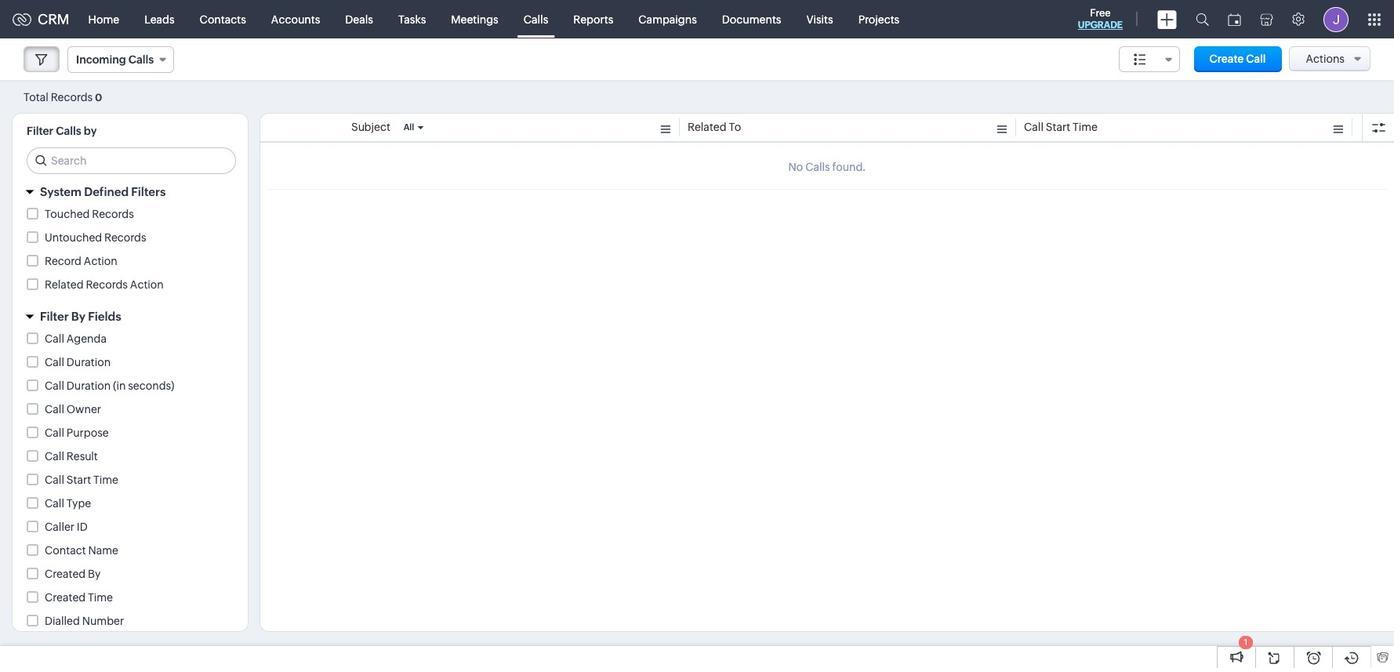 Task type: vqa. For each thing, say whether or not it's contained in the screenshot.
None
no



Task type: locate. For each thing, give the bounding box(es) containing it.
action
[[84, 255, 117, 267], [130, 278, 164, 291]]

deals
[[345, 13, 373, 25]]

incoming calls
[[76, 53, 154, 66]]

by down 'name'
[[88, 568, 101, 580]]

calls for incoming calls
[[128, 53, 154, 66]]

0 vertical spatial duration
[[66, 356, 111, 369]]

actions
[[1306, 53, 1345, 65]]

related down record
[[45, 278, 84, 291]]

by
[[84, 125, 97, 137]]

created up dialled at the bottom left of the page
[[45, 591, 86, 604]]

0 horizontal spatial action
[[84, 255, 117, 267]]

create call button
[[1194, 46, 1282, 72]]

contact
[[45, 544, 86, 557]]

by
[[71, 310, 85, 323], [88, 568, 101, 580]]

records left 0
[[51, 91, 93, 103]]

1 vertical spatial created
[[45, 591, 86, 604]]

accounts link
[[259, 0, 333, 38]]

reports link
[[561, 0, 626, 38]]

duration for call duration
[[66, 356, 111, 369]]

records down touched records
[[104, 231, 146, 244]]

meetings
[[451, 13, 499, 25]]

1 vertical spatial calls
[[128, 53, 154, 66]]

0
[[95, 91, 102, 103]]

agenda
[[66, 333, 107, 345]]

related
[[688, 121, 727, 133], [45, 278, 84, 291]]

0 vertical spatial by
[[71, 310, 85, 323]]

name
[[88, 544, 118, 557]]

search image
[[1196, 13, 1210, 26]]

call purpose
[[45, 427, 109, 439]]

calls left by
[[56, 125, 81, 137]]

call
[[1247, 53, 1266, 65], [1024, 121, 1044, 133], [45, 333, 64, 345], [45, 356, 64, 369], [45, 380, 64, 392], [45, 403, 64, 416], [45, 427, 64, 439], [45, 450, 64, 463], [45, 474, 64, 486], [45, 497, 64, 510]]

0 vertical spatial created
[[45, 568, 86, 580]]

0 horizontal spatial by
[[71, 310, 85, 323]]

filter down total
[[27, 125, 53, 137]]

action up related records action at the left of the page
[[84, 255, 117, 267]]

filter inside filter by fields dropdown button
[[40, 310, 69, 323]]

leads
[[144, 13, 175, 25]]

0 vertical spatial time
[[1073, 121, 1098, 133]]

0 vertical spatial start
[[1046, 121, 1071, 133]]

created for created by
[[45, 568, 86, 580]]

logo image
[[13, 13, 31, 25]]

0 horizontal spatial call start time
[[45, 474, 118, 486]]

calls
[[524, 13, 549, 25], [128, 53, 154, 66], [56, 125, 81, 137]]

by inside dropdown button
[[71, 310, 85, 323]]

purpose
[[66, 427, 109, 439]]

profile image
[[1324, 7, 1349, 32]]

total records 0
[[24, 91, 102, 103]]

crm link
[[13, 11, 69, 27]]

1 duration from the top
[[66, 356, 111, 369]]

system defined filters button
[[13, 178, 248, 206]]

system defined filters
[[40, 185, 166, 198]]

dialled
[[45, 615, 80, 628]]

untouched
[[45, 231, 102, 244]]

1 horizontal spatial start
[[1046, 121, 1071, 133]]

filter by fields
[[40, 310, 121, 323]]

result
[[66, 450, 98, 463]]

1 vertical spatial duration
[[66, 380, 111, 392]]

records up fields
[[86, 278, 128, 291]]

0 vertical spatial action
[[84, 255, 117, 267]]

1 horizontal spatial action
[[130, 278, 164, 291]]

start
[[1046, 121, 1071, 133], [66, 474, 91, 486]]

visits link
[[794, 0, 846, 38]]

caller
[[45, 521, 75, 533]]

size image
[[1134, 53, 1147, 67]]

leads link
[[132, 0, 187, 38]]

incoming
[[76, 53, 126, 66]]

call start time
[[1024, 121, 1098, 133], [45, 474, 118, 486]]

1 vertical spatial by
[[88, 568, 101, 580]]

duration down the agenda
[[66, 356, 111, 369]]

tasks link
[[386, 0, 439, 38]]

1 vertical spatial call start time
[[45, 474, 118, 486]]

id
[[77, 521, 88, 533]]

2 horizontal spatial calls
[[524, 13, 549, 25]]

created for created time
[[45, 591, 86, 604]]

reports
[[574, 13, 614, 25]]

records for untouched
[[104, 231, 146, 244]]

None field
[[1119, 46, 1180, 72]]

contacts link
[[187, 0, 259, 38]]

create menu element
[[1148, 0, 1187, 38]]

calls inside field
[[128, 53, 154, 66]]

records down defined
[[92, 208, 134, 220]]

0 vertical spatial calls
[[524, 13, 549, 25]]

0 horizontal spatial start
[[66, 474, 91, 486]]

0 horizontal spatial related
[[45, 278, 84, 291]]

created
[[45, 568, 86, 580], [45, 591, 86, 604]]

created down the contact
[[45, 568, 86, 580]]

filter
[[27, 125, 53, 137], [40, 310, 69, 323]]

2 vertical spatial calls
[[56, 125, 81, 137]]

filter up call agenda
[[40, 310, 69, 323]]

2 duration from the top
[[66, 380, 111, 392]]

calls left the reports
[[524, 13, 549, 25]]

time
[[1073, 121, 1098, 133], [93, 474, 118, 486], [88, 591, 113, 604]]

by for filter
[[71, 310, 85, 323]]

0 horizontal spatial calls
[[56, 125, 81, 137]]

projects
[[859, 13, 900, 25]]

1 horizontal spatial calls
[[128, 53, 154, 66]]

duration up "owner"
[[66, 380, 111, 392]]

create
[[1210, 53, 1244, 65]]

type
[[66, 497, 91, 510]]

related left the 'to'
[[688, 121, 727, 133]]

duration
[[66, 356, 111, 369], [66, 380, 111, 392]]

caller id
[[45, 521, 88, 533]]

record action
[[45, 255, 117, 267]]

filters
[[131, 185, 166, 198]]

contact name
[[45, 544, 118, 557]]

related records action
[[45, 278, 164, 291]]

1 horizontal spatial call start time
[[1024, 121, 1098, 133]]

call duration (in seconds)
[[45, 380, 174, 392]]

calls right incoming
[[128, 53, 154, 66]]

meetings link
[[439, 0, 511, 38]]

1 vertical spatial filter
[[40, 310, 69, 323]]

filter by fields button
[[13, 303, 248, 330]]

owner
[[66, 403, 101, 416]]

by up call agenda
[[71, 310, 85, 323]]

1 horizontal spatial by
[[88, 568, 101, 580]]

call type
[[45, 497, 91, 510]]

call owner
[[45, 403, 101, 416]]

2 created from the top
[[45, 591, 86, 604]]

calls for filter calls by
[[56, 125, 81, 137]]

1 vertical spatial action
[[130, 278, 164, 291]]

1 horizontal spatial related
[[688, 121, 727, 133]]

1 vertical spatial related
[[45, 278, 84, 291]]

home link
[[76, 0, 132, 38]]

0 vertical spatial filter
[[27, 125, 53, 137]]

action up filter by fields dropdown button
[[130, 278, 164, 291]]

1 created from the top
[[45, 568, 86, 580]]

records
[[51, 91, 93, 103], [92, 208, 134, 220], [104, 231, 146, 244], [86, 278, 128, 291]]

tasks
[[398, 13, 426, 25]]

0 vertical spatial related
[[688, 121, 727, 133]]



Task type: describe. For each thing, give the bounding box(es) containing it.
projects link
[[846, 0, 912, 38]]

record
[[45, 255, 82, 267]]

(in
[[113, 380, 126, 392]]

0 vertical spatial call start time
[[1024, 121, 1098, 133]]

related to
[[688, 121, 741, 133]]

accounts
[[271, 13, 320, 25]]

deals link
[[333, 0, 386, 38]]

number
[[82, 615, 124, 628]]

Incoming Calls field
[[67, 46, 174, 73]]

create menu image
[[1158, 10, 1177, 29]]

duration for call duration (in seconds)
[[66, 380, 111, 392]]

filter for filter calls by
[[27, 125, 53, 137]]

call inside button
[[1247, 53, 1266, 65]]

dialled number
[[45, 615, 124, 628]]

1
[[1245, 638, 1248, 647]]

filter calls by
[[27, 125, 97, 137]]

free upgrade
[[1078, 7, 1123, 31]]

profile element
[[1315, 0, 1359, 38]]

call agenda
[[45, 333, 107, 345]]

create call
[[1210, 53, 1266, 65]]

campaigns
[[639, 13, 697, 25]]

seconds)
[[128, 380, 174, 392]]

upgrade
[[1078, 20, 1123, 31]]

2 vertical spatial time
[[88, 591, 113, 604]]

documents
[[722, 13, 782, 25]]

created time
[[45, 591, 113, 604]]

total
[[24, 91, 48, 103]]

untouched records
[[45, 231, 146, 244]]

records for total
[[51, 91, 93, 103]]

documents link
[[710, 0, 794, 38]]

defined
[[84, 185, 129, 198]]

call result
[[45, 450, 98, 463]]

crm
[[38, 11, 69, 27]]

all
[[404, 122, 414, 132]]

Search text field
[[27, 148, 235, 173]]

campaigns link
[[626, 0, 710, 38]]

filter for filter by fields
[[40, 310, 69, 323]]

free
[[1091, 7, 1111, 19]]

home
[[88, 13, 119, 25]]

created by
[[45, 568, 101, 580]]

subject
[[351, 121, 390, 133]]

contacts
[[200, 13, 246, 25]]

1 vertical spatial start
[[66, 474, 91, 486]]

records for related
[[86, 278, 128, 291]]

touched
[[45, 208, 90, 220]]

records for touched
[[92, 208, 134, 220]]

search element
[[1187, 0, 1219, 38]]

touched records
[[45, 208, 134, 220]]

calendar image
[[1228, 13, 1242, 25]]

system
[[40, 185, 82, 198]]

visits
[[807, 13, 834, 25]]

related for related to
[[688, 121, 727, 133]]

related for related records action
[[45, 278, 84, 291]]

calls link
[[511, 0, 561, 38]]

by for created
[[88, 568, 101, 580]]

to
[[729, 121, 741, 133]]

1 vertical spatial time
[[93, 474, 118, 486]]

call duration
[[45, 356, 111, 369]]

fields
[[88, 310, 121, 323]]



